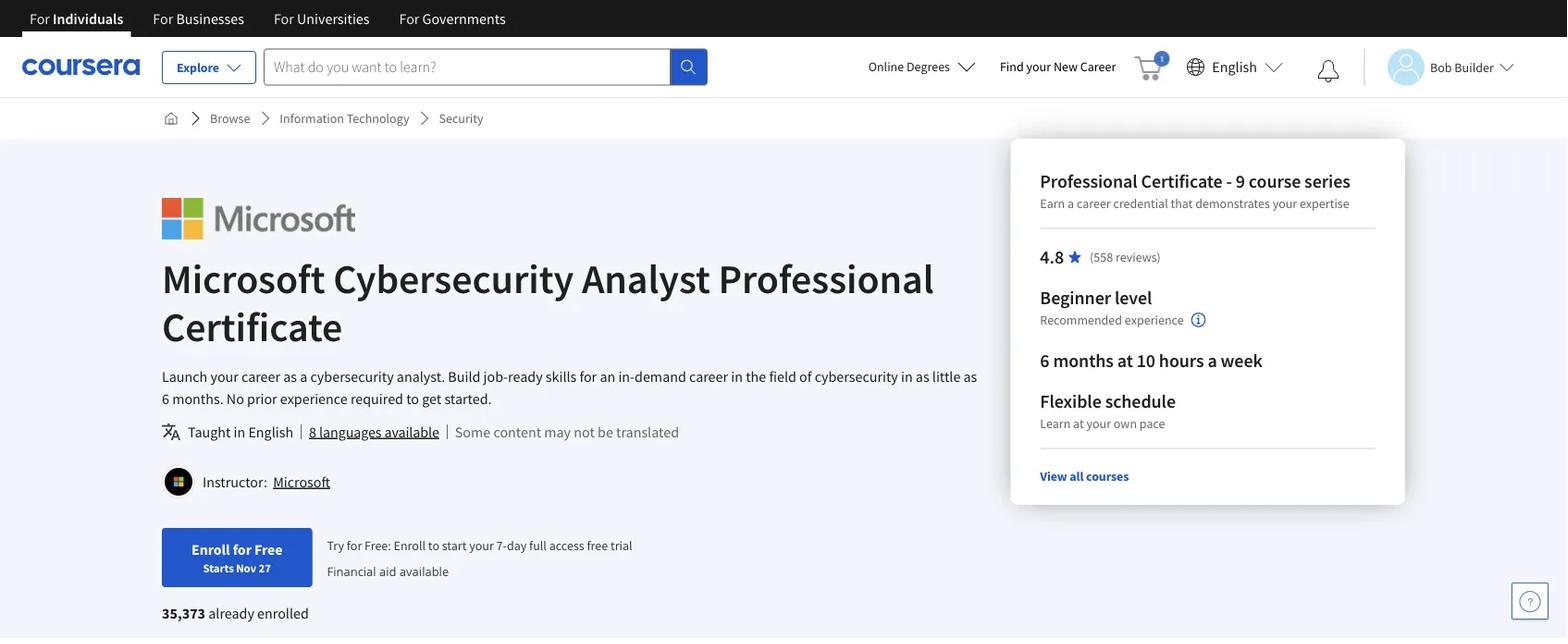 Task type: vqa. For each thing, say whether or not it's contained in the screenshot.
add a credential from the u-m master of social work to your resume.
no



Task type: locate. For each thing, give the bounding box(es) containing it.
career inside professional certificate - 9 course series earn a career credential that demonstrates your expertise
[[1077, 195, 1111, 212]]

career
[[1077, 195, 1111, 212], [242, 367, 281, 386], [690, 367, 728, 386]]

2 cybersecurity from the left
[[815, 367, 899, 386]]

for left "universities" at the top of page
[[274, 9, 294, 28]]

1 vertical spatial professional
[[719, 253, 934, 304]]

0 horizontal spatial experience
[[280, 390, 348, 408]]

started.
[[445, 390, 492, 408]]

1 vertical spatial to
[[428, 538, 440, 554]]

for right 'try'
[[347, 538, 362, 554]]

0 vertical spatial microsoft
[[162, 253, 325, 304]]

career left the on the left of the page
[[690, 367, 728, 386]]

35,373
[[162, 604, 206, 623]]

months.
[[172, 390, 224, 408]]

1 vertical spatial at
[[1074, 416, 1085, 432]]

help center image
[[1520, 591, 1542, 613]]

taught in english
[[188, 423, 294, 442]]

0 vertical spatial to
[[406, 390, 419, 408]]

2 horizontal spatial as
[[964, 367, 978, 386]]

for up the nov in the left of the page
[[233, 541, 252, 559]]

for for governments
[[399, 9, 420, 28]]

professional
[[1041, 170, 1138, 193], [719, 253, 934, 304]]

credential
[[1114, 195, 1169, 212]]

cybersecurity up required
[[311, 367, 394, 386]]

(558 reviews)
[[1090, 249, 1161, 266]]

0 horizontal spatial cybersecurity
[[311, 367, 394, 386]]

english right shopping cart: 1 item image
[[1213, 58, 1258, 76]]

own
[[1114, 416, 1138, 432]]

flexible schedule learn at your own pace
[[1041, 390, 1176, 432]]

6
[[1041, 349, 1050, 373], [162, 390, 169, 408]]

english
[[1213, 58, 1258, 76], [248, 423, 294, 442]]

english button
[[1180, 37, 1291, 97]]

as up taught in english in the bottom left of the page
[[283, 367, 297, 386]]

6 down launch
[[162, 390, 169, 408]]

career right earn
[[1077, 195, 1111, 212]]

None search field
[[264, 49, 708, 86]]

0 vertical spatial certificate
[[1142, 170, 1223, 193]]

0 horizontal spatial as
[[283, 367, 297, 386]]

information technology link
[[272, 102, 417, 135]]

governments
[[423, 9, 506, 28]]

4 for from the left
[[399, 9, 420, 28]]

enroll right the free:
[[394, 538, 426, 554]]

1 horizontal spatial at
[[1118, 349, 1134, 373]]

for left individuals
[[30, 9, 50, 28]]

a
[[1068, 195, 1075, 212], [1208, 349, 1218, 373], [300, 367, 308, 386]]

free:
[[365, 538, 391, 554]]

at right learn
[[1074, 416, 1085, 432]]

6 inside launch your career as a cybersecurity analyst. build job-ready skills for an in-demand career in the field of cybersecurity in as little as 6 months. no prior experience required to get started.
[[162, 390, 169, 408]]

cybersecurity
[[311, 367, 394, 386], [815, 367, 899, 386]]

technology
[[347, 110, 410, 127]]

1 horizontal spatial for
[[347, 538, 362, 554]]

6 months at 10 hours a week
[[1041, 349, 1263, 373]]

1 horizontal spatial english
[[1213, 58, 1258, 76]]

1 horizontal spatial cybersecurity
[[815, 367, 899, 386]]

for businesses
[[153, 9, 244, 28]]

available
[[385, 423, 439, 442], [400, 563, 449, 580]]

0 vertical spatial microsoft image
[[162, 198, 355, 240]]

professional inside microsoft cybersecurity analyst professional certificate
[[719, 253, 934, 304]]

your
[[1027, 58, 1052, 75], [1273, 195, 1298, 212], [211, 367, 239, 386], [1087, 416, 1112, 432], [470, 538, 494, 554]]

new
[[1054, 58, 1078, 75]]

0 vertical spatial experience
[[1125, 312, 1184, 329]]

may
[[545, 423, 571, 442]]

your left own
[[1087, 416, 1112, 432]]

degrees
[[907, 58, 951, 75]]

your up no at the bottom left of page
[[211, 367, 239, 386]]

for for individuals
[[30, 9, 50, 28]]

1 horizontal spatial in
[[731, 367, 743, 386]]

for inside launch your career as a cybersecurity analyst. build job-ready skills for an in-demand career in the field of cybersecurity in as little as 6 months. no prior experience required to get started.
[[580, 367, 597, 386]]

0 horizontal spatial a
[[300, 367, 308, 386]]

enroll
[[394, 538, 426, 554], [192, 541, 230, 559]]

0 horizontal spatial enroll
[[192, 541, 230, 559]]

reviews)
[[1116, 249, 1161, 266]]

(558
[[1090, 249, 1114, 266]]

enrolled
[[257, 604, 309, 623]]

demonstrates
[[1196, 195, 1271, 212]]

bob
[[1431, 59, 1453, 75]]

information
[[280, 110, 344, 127]]

schedule
[[1106, 390, 1176, 413]]

businesses
[[176, 9, 244, 28]]

4.8
[[1041, 246, 1064, 269]]

cybersecurity right 'of'
[[815, 367, 899, 386]]

1 vertical spatial 6
[[162, 390, 169, 408]]

cybersecurity
[[333, 253, 574, 304]]

experience down level
[[1125, 312, 1184, 329]]

1 horizontal spatial enroll
[[394, 538, 426, 554]]

What do you want to learn? text field
[[264, 49, 671, 86]]

to left the start
[[428, 538, 440, 554]]

your down course
[[1273, 195, 1298, 212]]

available down get
[[385, 423, 439, 442]]

experience
[[1125, 312, 1184, 329], [280, 390, 348, 408]]

2 horizontal spatial in
[[902, 367, 913, 386]]

english down 'prior'
[[248, 423, 294, 442]]

1 vertical spatial certificate
[[162, 301, 343, 352]]

microsoft image
[[162, 198, 355, 240], [165, 468, 193, 496]]

demand
[[635, 367, 687, 386]]

certificate up that
[[1142, 170, 1223, 193]]

enroll up starts
[[192, 541, 230, 559]]

not
[[574, 423, 595, 442]]

2 horizontal spatial for
[[580, 367, 597, 386]]

security link
[[432, 102, 491, 135]]

0 horizontal spatial career
[[242, 367, 281, 386]]

try for free: enroll to start your 7-day full access free trial financial aid available
[[327, 538, 633, 580]]

as
[[283, 367, 297, 386], [916, 367, 930, 386], [964, 367, 978, 386]]

find your new career
[[1001, 58, 1117, 75]]

earn
[[1041, 195, 1066, 212]]

as right little
[[964, 367, 978, 386]]

certificate inside professional certificate - 9 course series earn a career credential that demonstrates your expertise
[[1142, 170, 1223, 193]]

microsoft cybersecurity analyst professional certificate
[[162, 253, 934, 352]]

universities
[[297, 9, 370, 28]]

no
[[227, 390, 244, 408]]

3 for from the left
[[274, 9, 294, 28]]

for for try for free: enroll to start your 7-day full access free trial
[[347, 538, 362, 554]]

experience up 8 on the left bottom of page
[[280, 390, 348, 408]]

0 horizontal spatial certificate
[[162, 301, 343, 352]]

to
[[406, 390, 419, 408], [428, 538, 440, 554]]

microsoft image for instructor:
[[165, 468, 193, 496]]

microsoft
[[162, 253, 325, 304], [273, 473, 330, 491]]

explore
[[177, 59, 219, 76]]

0 vertical spatial available
[[385, 423, 439, 442]]

0 horizontal spatial english
[[248, 423, 294, 442]]

flexible
[[1041, 390, 1102, 413]]

certificate up 'prior'
[[162, 301, 343, 352]]

information about difficulty level pre-requisites. image
[[1192, 313, 1207, 328]]

for
[[580, 367, 597, 386], [347, 538, 362, 554], [233, 541, 252, 559]]

0 vertical spatial 6
[[1041, 349, 1050, 373]]

your inside flexible schedule learn at your own pace
[[1087, 416, 1112, 432]]

as left little
[[916, 367, 930, 386]]

at left 10
[[1118, 349, 1134, 373]]

1 horizontal spatial professional
[[1041, 170, 1138, 193]]

0 vertical spatial english
[[1213, 58, 1258, 76]]

at inside flexible schedule learn at your own pace
[[1074, 416, 1085, 432]]

1 cybersecurity from the left
[[311, 367, 394, 386]]

0 horizontal spatial professional
[[719, 253, 934, 304]]

your left 7-
[[470, 538, 494, 554]]

financial
[[327, 563, 376, 580]]

for inside the try for free: enroll to start your 7-day full access free trial financial aid available
[[347, 538, 362, 554]]

0 horizontal spatial at
[[1074, 416, 1085, 432]]

in left the on the left of the page
[[731, 367, 743, 386]]

for inside 'enroll for free starts nov 27'
[[233, 541, 252, 559]]

financial aid available button
[[327, 563, 449, 580]]

available right aid
[[400, 563, 449, 580]]

1 horizontal spatial certificate
[[1142, 170, 1223, 193]]

for left businesses
[[153, 9, 173, 28]]

2 horizontal spatial career
[[1077, 195, 1111, 212]]

for for businesses
[[153, 9, 173, 28]]

1 vertical spatial available
[[400, 563, 449, 580]]

an
[[600, 367, 616, 386]]

in right taught
[[234, 423, 246, 442]]

6 left months
[[1041, 349, 1050, 373]]

in left little
[[902, 367, 913, 386]]

for left an
[[580, 367, 597, 386]]

show notifications image
[[1318, 60, 1340, 82]]

2 for from the left
[[153, 9, 173, 28]]

1 horizontal spatial a
[[1068, 195, 1075, 212]]

starts
[[203, 561, 234, 576]]

1 vertical spatial experience
[[280, 390, 348, 408]]

for left governments
[[399, 9, 420, 28]]

microsoft inside microsoft cybersecurity analyst professional certificate
[[162, 253, 325, 304]]

1 horizontal spatial to
[[428, 538, 440, 554]]

0 vertical spatial at
[[1118, 349, 1134, 373]]

enroll inside 'enroll for free starts nov 27'
[[192, 541, 230, 559]]

1 horizontal spatial as
[[916, 367, 930, 386]]

a inside launch your career as a cybersecurity analyst. build job-ready skills for an in-demand career in the field of cybersecurity in as little as 6 months. no prior experience required to get started.
[[300, 367, 308, 386]]

0 horizontal spatial to
[[406, 390, 419, 408]]

0 vertical spatial professional
[[1041, 170, 1138, 193]]

career up 'prior'
[[242, 367, 281, 386]]

some content may not be translated
[[455, 423, 679, 442]]

1 for from the left
[[30, 9, 50, 28]]

0 horizontal spatial for
[[233, 541, 252, 559]]

0 horizontal spatial 6
[[162, 390, 169, 408]]

1 vertical spatial microsoft image
[[165, 468, 193, 496]]

to left get
[[406, 390, 419, 408]]



Task type: describe. For each thing, give the bounding box(es) containing it.
taught
[[188, 423, 231, 442]]

english inside button
[[1213, 58, 1258, 76]]

find
[[1001, 58, 1024, 75]]

enroll for free starts nov 27
[[192, 541, 283, 576]]

recommended
[[1041, 312, 1123, 329]]

bob builder
[[1431, 59, 1495, 75]]

ready
[[508, 367, 543, 386]]

8
[[309, 423, 317, 442]]

for universities
[[274, 9, 370, 28]]

certificate inside microsoft cybersecurity analyst professional certificate
[[162, 301, 343, 352]]

8 languages available button
[[309, 421, 439, 443]]

aid
[[380, 563, 397, 580]]

launch your career as a cybersecurity analyst. build job-ready skills for an in-demand career in the field of cybersecurity in as little as 6 months. no prior experience required to get started.
[[162, 367, 978, 408]]

shopping cart: 1 item image
[[1135, 51, 1170, 81]]

trial
[[611, 538, 633, 554]]

available inside button
[[385, 423, 439, 442]]

view all courses link
[[1041, 468, 1130, 485]]

a inside professional certificate - 9 course series earn a career credential that demonstrates your expertise
[[1068, 195, 1075, 212]]

course
[[1249, 170, 1302, 193]]

online degrees button
[[854, 46, 991, 87]]

3 as from the left
[[964, 367, 978, 386]]

available inside the try for free: enroll to start your 7-day full access free trial financial aid available
[[400, 563, 449, 580]]

recommended experience
[[1041, 312, 1184, 329]]

9
[[1236, 170, 1246, 193]]

languages
[[319, 423, 382, 442]]

analyst.
[[397, 367, 445, 386]]

1 horizontal spatial 6
[[1041, 349, 1050, 373]]

free
[[587, 538, 608, 554]]

view
[[1041, 468, 1068, 485]]

2 horizontal spatial a
[[1208, 349, 1218, 373]]

2 as from the left
[[916, 367, 930, 386]]

enroll inside the try for free: enroll to start your 7-day full access free trial financial aid available
[[394, 538, 426, 554]]

information technology
[[280, 110, 410, 127]]

week
[[1221, 349, 1263, 373]]

hours
[[1160, 349, 1205, 373]]

to inside launch your career as a cybersecurity analyst. build job-ready skills for an in-demand career in the field of cybersecurity in as little as 6 months. no prior experience required to get started.
[[406, 390, 419, 408]]

for for universities
[[274, 9, 294, 28]]

builder
[[1455, 59, 1495, 75]]

translated
[[616, 423, 679, 442]]

build
[[448, 367, 481, 386]]

learn
[[1041, 416, 1071, 432]]

professional certificate - 9 course series earn a career credential that demonstrates your expertise
[[1041, 170, 1351, 212]]

free
[[255, 541, 283, 559]]

for governments
[[399, 9, 506, 28]]

analyst
[[582, 253, 711, 304]]

day
[[507, 538, 527, 554]]

1 horizontal spatial experience
[[1125, 312, 1184, 329]]

all
[[1070, 468, 1084, 485]]

8 languages available
[[309, 423, 439, 442]]

professional inside professional certificate - 9 course series earn a career credential that demonstrates your expertise
[[1041, 170, 1138, 193]]

for individuals
[[30, 9, 123, 28]]

expertise
[[1300, 195, 1350, 212]]

coursera image
[[22, 52, 140, 82]]

months
[[1054, 349, 1114, 373]]

career
[[1081, 58, 1117, 75]]

the
[[746, 367, 767, 386]]

beginner level
[[1041, 286, 1153, 310]]

35,373 already enrolled
[[162, 604, 309, 623]]

your inside professional certificate - 9 course series earn a career credential that demonstrates your expertise
[[1273, 195, 1298, 212]]

10
[[1137, 349, 1156, 373]]

pace
[[1140, 416, 1166, 432]]

1 horizontal spatial career
[[690, 367, 728, 386]]

access
[[550, 538, 585, 554]]

be
[[598, 423, 614, 442]]

microsoft image for microsoft cybersecurity analyst professional certificate
[[162, 198, 355, 240]]

prior
[[247, 390, 277, 408]]

your inside launch your career as a cybersecurity analyst. build job-ready skills for an in-demand career in the field of cybersecurity in as little as 6 months. no prior experience required to get started.
[[211, 367, 239, 386]]

that
[[1171, 195, 1194, 212]]

bob builder button
[[1364, 49, 1515, 86]]

level
[[1115, 286, 1153, 310]]

required
[[351, 390, 404, 408]]

7-
[[497, 538, 507, 554]]

courses
[[1087, 468, 1130, 485]]

browse
[[210, 110, 250, 127]]

job-
[[484, 367, 508, 386]]

some
[[455, 423, 491, 442]]

nov
[[236, 561, 256, 576]]

to inside the try for free: enroll to start your 7-day full access free trial financial aid available
[[428, 538, 440, 554]]

browse link
[[203, 102, 258, 135]]

experience inside launch your career as a cybersecurity analyst. build job-ready skills for an in-demand career in the field of cybersecurity in as little as 6 months. no prior experience required to get started.
[[280, 390, 348, 408]]

of
[[800, 367, 812, 386]]

home image
[[164, 111, 179, 126]]

online
[[869, 58, 904, 75]]

explore button
[[162, 51, 256, 84]]

your inside the try for free: enroll to start your 7-day full access free trial financial aid available
[[470, 538, 494, 554]]

content
[[494, 423, 542, 442]]

for for enroll for free
[[233, 541, 252, 559]]

27
[[259, 561, 271, 576]]

security
[[439, 110, 484, 127]]

launch
[[162, 367, 208, 386]]

in-
[[619, 367, 635, 386]]

series
[[1305, 170, 1351, 193]]

1 vertical spatial english
[[248, 423, 294, 442]]

individuals
[[53, 9, 123, 28]]

1 vertical spatial microsoft
[[273, 473, 330, 491]]

start
[[442, 538, 467, 554]]

beginner
[[1041, 286, 1112, 310]]

0 horizontal spatial in
[[234, 423, 246, 442]]

banner navigation
[[15, 0, 521, 37]]

1 as from the left
[[283, 367, 297, 386]]

-
[[1227, 170, 1233, 193]]

instructor: microsoft
[[203, 473, 330, 491]]

your right 'find'
[[1027, 58, 1052, 75]]

already
[[208, 604, 254, 623]]

view all courses
[[1041, 468, 1130, 485]]



